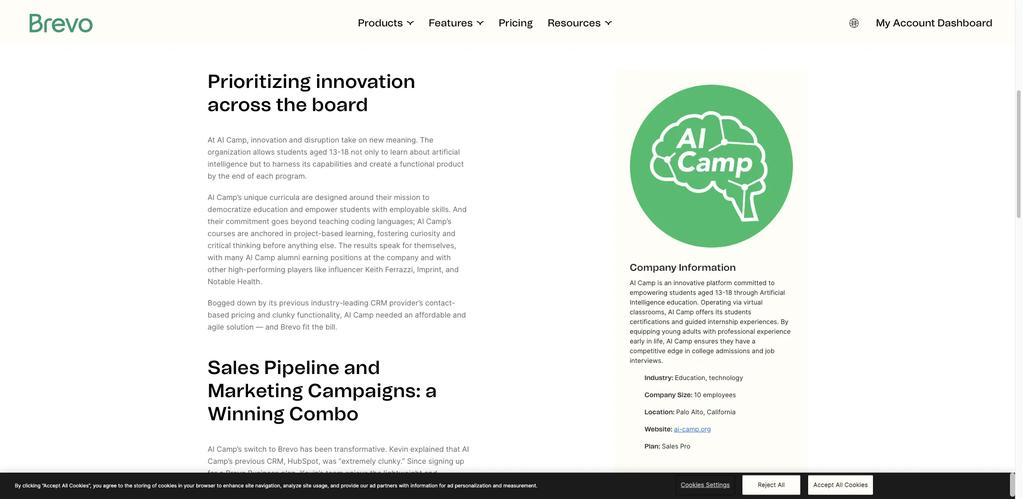 Task type: locate. For each thing, give the bounding box(es) containing it.
2 horizontal spatial its
[[716, 308, 723, 316]]

1 horizontal spatial their
[[376, 193, 392, 202]]

the
[[420, 135, 433, 144], [338, 241, 352, 250]]

and up young
[[672, 318, 683, 325]]

based
[[322, 229, 343, 238], [208, 310, 229, 319]]

product
[[437, 159, 464, 168]]

the down intelligence
[[218, 171, 230, 180]]

1 vertical spatial its
[[269, 298, 277, 307]]

kevin's
[[300, 468, 324, 478]]

and up beyond
[[290, 205, 303, 214]]

for up the 'browser'
[[208, 468, 217, 478]]

1 vertical spatial an
[[404, 310, 413, 319]]

their right around
[[376, 193, 392, 202]]

of inside at ai camp, innovation and disruption take on new meaning. the organization allows students aged 13-18 not only to learn about artificial intelligence but to harness its capabilities and create a functional product by the end of each program.
[[247, 171, 254, 180]]

ai up the "empowering" at the right bottom
[[630, 279, 636, 287]]

1 horizontal spatial based
[[322, 229, 343, 238]]

brevo image
[[30, 14, 93, 32]]

in
[[286, 229, 292, 238], [647, 337, 652, 345], [685, 347, 690, 355], [178, 482, 182, 489]]

1 vertical spatial by
[[258, 298, 267, 307]]

1 horizontal spatial an
[[664, 279, 672, 287]]

by
[[781, 318, 789, 325], [15, 482, 21, 489]]

in down goes
[[286, 229, 292, 238]]

0 vertical spatial previous
[[279, 298, 309, 307]]

bogged
[[208, 298, 235, 307]]

based down teaching
[[322, 229, 343, 238]]

high-
[[228, 265, 247, 274]]

sales left pro
[[662, 442, 678, 450]]

1 horizontal spatial marketing
[[324, 480, 359, 490]]

marketing up winning
[[208, 379, 303, 402]]

site down kevin's
[[303, 482, 312, 489]]

0 vertical spatial 13-
[[329, 147, 341, 156]]

0 vertical spatial innovation
[[316, 70, 415, 93]]

reject
[[758, 481, 776, 488]]

professional
[[718, 327, 755, 335]]

ai camp's switch to brevo has been transformative. kevin explained that ai camp's previous crm, hubspot, was "extremely clunky." since signing up for a brevo business plan, kevin's team enjoys the lightweight and customizable functionality of the marketing and sales platforms.
[[208, 444, 469, 490]]

camp's left switch at the left
[[217, 444, 242, 454]]

employees
[[703, 391, 736, 399]]

for
[[402, 241, 412, 250], [208, 468, 217, 478], [439, 482, 446, 489]]

camp inside ai camp's unique curricula are designed around their mission to democratize education and empower students with employable skills. and their commitment goes beyond teaching coding languages; ai camp's courses are anchored in project-based learning, fostering curiosity and critical thinking before anything else. the results speak for themselves, with many ai camp alumni earning positions at the company and with other high-performing players like influencer keith ferrazzi, imprint, and notable health.
[[255, 253, 275, 262]]

the down kevin's
[[311, 480, 322, 490]]

intelligence
[[630, 298, 665, 306]]

13- up "capabilities"
[[329, 147, 341, 156]]

by clicking "accept all cookies", you agree to the storing of cookies in your browser to enhance site navigation, analyze site usage, and provide our ad partners with information for ad personalization and measurement.
[[15, 482, 538, 489]]

cookies left settings
[[681, 481, 704, 488]]

the down prioritizing
[[276, 93, 307, 116]]

education.
[[667, 298, 699, 306]]

and up information
[[424, 468, 437, 478]]

and up imprint, at the left bottom of page
[[421, 253, 434, 262]]

its inside bogged down by its previous industry-leading crm provider's contact- based pricing and clunky functionality, ai camp needed an affordable and agile solution — and brevo fit the bill.
[[269, 298, 277, 307]]

agile
[[208, 322, 224, 331]]

1 vertical spatial 18
[[725, 288, 732, 296]]

up
[[456, 456, 464, 466]]

skills.
[[432, 205, 451, 214]]

company for company information
[[630, 261, 677, 273]]

earning
[[302, 253, 328, 262]]

ferrazzi,
[[385, 265, 415, 274]]

site right enhance
[[245, 482, 254, 489]]

0 horizontal spatial by
[[15, 482, 21, 489]]

in left your
[[178, 482, 182, 489]]

students down via
[[725, 308, 751, 316]]

aged inside at ai camp, innovation and disruption take on new meaning. the organization allows students aged 13-18 not only to learn about artificial intelligence but to harness its capabilities and create a functional product by the end of each program.
[[310, 147, 327, 156]]

18 inside ai camp is an innovative platform committed to empowering students aged 13-18 through artificial intelligence education. operating via virtual classrooms, ai camp offers its students certifications and guided internship experiences. by equipping young adults with professional experience early in life, ai camp ensures they have a competitive edge in college admissions and job interviews.
[[725, 288, 732, 296]]

1 horizontal spatial 13-
[[715, 288, 725, 296]]

all right reject
[[778, 481, 785, 488]]

1 horizontal spatial 18
[[725, 288, 732, 296]]

cookies
[[681, 481, 704, 488], [845, 481, 868, 488]]

students down around
[[340, 205, 370, 214]]

0 vertical spatial its
[[302, 159, 311, 168]]

1 ad from the left
[[370, 482, 376, 489]]

all inside button
[[836, 481, 843, 488]]

with up other
[[208, 253, 223, 262]]

california
[[707, 408, 736, 416]]

1 horizontal spatial cookies
[[845, 481, 868, 488]]

by left clicking
[[15, 482, 21, 489]]

company up location:
[[645, 391, 676, 399]]

cookies settings
[[681, 481, 730, 488]]

the inside ai camp's unique curricula are designed around their mission to democratize education and empower students with employable skills. and their commitment goes beyond teaching coding languages; ai camp's courses are anchored in project-based learning, fostering curiosity and critical thinking before anything else. the results speak for themselves, with many ai camp alumni earning positions at the company and with other high-performing players like influencer keith ferrazzi, imprint, and notable health.
[[373, 253, 385, 262]]

0 vertical spatial their
[[376, 193, 392, 202]]

13-
[[329, 147, 341, 156], [715, 288, 725, 296]]

0 vertical spatial brevo
[[281, 322, 301, 331]]

1 vertical spatial aged
[[698, 288, 713, 296]]

1 cookies from the left
[[681, 481, 704, 488]]

anchored
[[251, 229, 284, 238]]

1 vertical spatial based
[[208, 310, 229, 319]]

by inside bogged down by its previous industry-leading crm provider's contact- based pricing and clunky functionality, ai camp needed an affordable and agile solution — and brevo fit the bill.
[[258, 298, 267, 307]]

an down the provider's
[[404, 310, 413, 319]]

0 horizontal spatial sales
[[208, 356, 260, 379]]

2 vertical spatial sales
[[376, 480, 395, 490]]

1 horizontal spatial aged
[[698, 288, 713, 296]]

camp up edge
[[674, 337, 692, 345]]

18 inside at ai camp, innovation and disruption take on new meaning. the organization allows students aged 13-18 not only to learn about artificial intelligence but to harness its capabilities and create a functional product by the end of each program.
[[341, 147, 349, 156]]

company inside company size: 10 employees
[[645, 391, 676, 399]]

an right is
[[664, 279, 672, 287]]

and up harness
[[289, 135, 302, 144]]

my account dashboard link
[[876, 17, 992, 30]]

camp down education.
[[676, 308, 694, 316]]

the inside ai camp's unique curricula are designed around their mission to democratize education and empower students with employable skills. and their commitment goes beyond teaching coding languages; ai camp's courses are anchored in project-based learning, fostering curiosity and critical thinking before anything else. the results speak for themselves, with many ai camp alumni earning positions at the company and with other high-performing players like influencer keith ferrazzi, imprint, and notable health.
[[338, 241, 352, 250]]

the up about
[[420, 135, 433, 144]]

that
[[446, 444, 460, 454]]

and down team
[[330, 482, 339, 489]]

and up the themselves,
[[442, 229, 456, 238]]

1 horizontal spatial its
[[302, 159, 311, 168]]

0 horizontal spatial its
[[269, 298, 277, 307]]

1 vertical spatial previous
[[235, 456, 265, 466]]

1 horizontal spatial by
[[781, 318, 789, 325]]

experiences.
[[740, 318, 779, 325]]

1 horizontal spatial are
[[302, 193, 313, 202]]

2 horizontal spatial all
[[836, 481, 843, 488]]

site
[[245, 482, 254, 489], [303, 482, 312, 489]]

2 site from the left
[[303, 482, 312, 489]]

of down kevin's
[[301, 480, 308, 490]]

a inside sales pipeline and marketing campaigns: a winning combo
[[425, 379, 437, 402]]

1 vertical spatial by
[[15, 482, 21, 489]]

0 horizontal spatial innovation
[[251, 135, 287, 144]]

its down operating
[[716, 308, 723, 316]]

are up thinking
[[237, 229, 248, 238]]

2 horizontal spatial for
[[439, 482, 446, 489]]

products link
[[358, 17, 414, 30]]

innovation
[[316, 70, 415, 93], [251, 135, 287, 144]]

was
[[323, 456, 337, 466]]

0 horizontal spatial are
[[237, 229, 248, 238]]

2 vertical spatial its
[[716, 308, 723, 316]]

0 vertical spatial an
[[664, 279, 672, 287]]

business
[[248, 468, 279, 478]]

to right but
[[263, 159, 270, 168]]

else.
[[320, 241, 336, 250]]

marketing inside sales pipeline and marketing campaigns: a winning combo
[[208, 379, 303, 402]]

button image
[[849, 19, 858, 28]]

0 horizontal spatial 13-
[[329, 147, 341, 156]]

with up the 'ensures' at bottom
[[703, 327, 716, 335]]

a inside ai camp is an innovative platform committed to empowering students aged 13-18 through artificial intelligence education. operating via virtual classrooms, ai camp offers its students certifications and guided internship experiences. by equipping young adults with professional experience early in life, ai camp ensures they have a competitive edge in college admissions and job interviews.
[[752, 337, 756, 345]]

account
[[893, 17, 935, 29]]

the inside bogged down by its previous industry-leading crm provider's contact- based pricing and clunky functionality, ai camp needed an affordable and agile solution — and brevo fit the bill.
[[312, 322, 323, 331]]

1 vertical spatial marketing
[[324, 480, 359, 490]]

0 vertical spatial sales
[[208, 356, 260, 379]]

camp's down skills.
[[426, 217, 451, 226]]

students inside ai camp's unique curricula are designed around their mission to democratize education and empower students with employable skills. and their commitment goes beyond teaching coding languages; ai camp's courses are anchored in project-based learning, fostering curiosity and critical thinking before anything else. the results speak for themselves, with many ai camp alumni earning positions at the company and with other high-performing players like influencer keith ferrazzi, imprint, and notable health.
[[340, 205, 370, 214]]

operating
[[701, 298, 731, 306]]

ad
[[370, 482, 376, 489], [447, 482, 453, 489]]

0 vertical spatial by
[[781, 318, 789, 325]]

0 vertical spatial based
[[322, 229, 343, 238]]

ai down education.
[[668, 308, 674, 316]]

1 horizontal spatial ad
[[447, 482, 453, 489]]

2 cookies from the left
[[845, 481, 868, 488]]

aged up operating
[[698, 288, 713, 296]]

camp down leading
[[353, 310, 374, 319]]

early
[[630, 337, 645, 345]]

but
[[250, 159, 261, 168]]

0 vertical spatial by
[[208, 171, 216, 180]]

in inside ai camp's unique curricula are designed around their mission to democratize education and empower students with employable skills. and their commitment goes beyond teaching coding languages; ai camp's courses are anchored in project-based learning, fostering curiosity and critical thinking before anything else. the results speak for themselves, with many ai camp alumni earning positions at the company and with other high-performing players like influencer keith ferrazzi, imprint, and notable health.
[[286, 229, 292, 238]]

of
[[247, 171, 254, 180], [301, 480, 308, 490], [152, 482, 157, 489]]

are up empower
[[302, 193, 313, 202]]

1 horizontal spatial all
[[778, 481, 785, 488]]

aged inside ai camp is an innovative platform committed to empowering students aged 13-18 through artificial intelligence education. operating via virtual classrooms, ai camp offers its students certifications and guided internship experiences. by equipping young adults with professional experience early in life, ai camp ensures they have a competitive edge in college admissions and job interviews.
[[698, 288, 713, 296]]

0 horizontal spatial by
[[208, 171, 216, 180]]

ai up curiosity
[[417, 217, 424, 226]]

and down the contact-
[[453, 310, 466, 319]]

0 vertical spatial 18
[[341, 147, 349, 156]]

1 vertical spatial the
[[338, 241, 352, 250]]

students inside at ai camp, innovation and disruption take on new meaning. the organization allows students aged 13-18 not only to learn about artificial intelligence but to harness its capabilities and create a functional product by the end of each program.
[[277, 147, 307, 156]]

0 horizontal spatial cookies
[[681, 481, 704, 488]]

and right imprint, at the left bottom of page
[[446, 265, 459, 274]]

0 vertical spatial for
[[402, 241, 412, 250]]

1 horizontal spatial previous
[[279, 298, 309, 307]]

0 horizontal spatial 18
[[341, 147, 349, 156]]

results
[[354, 241, 377, 250]]

cookies
[[158, 482, 177, 489]]

camp up the "empowering" at the right bottom
[[638, 279, 656, 287]]

to right mission
[[422, 193, 430, 202]]

offers
[[696, 308, 714, 316]]

innovation inside prioritizing innovation across the board
[[316, 70, 415, 93]]

accept all cookies button
[[808, 475, 873, 495]]

1 horizontal spatial for
[[402, 241, 412, 250]]

storing
[[134, 482, 151, 489]]

my
[[876, 17, 891, 29]]

company information
[[630, 261, 736, 273]]

0 horizontal spatial based
[[208, 310, 229, 319]]

at
[[364, 253, 371, 262]]

provide
[[341, 482, 359, 489]]

to up artificial
[[769, 279, 775, 287]]

0 horizontal spatial site
[[245, 482, 254, 489]]

at
[[208, 135, 215, 144]]

camp up performing
[[255, 253, 275, 262]]

aged down disruption
[[310, 147, 327, 156]]

the right the fit
[[312, 322, 323, 331]]

company
[[630, 261, 677, 273], [645, 391, 676, 399]]

all for reject
[[778, 481, 785, 488]]

0 horizontal spatial an
[[404, 310, 413, 319]]

by down intelligence
[[208, 171, 216, 180]]

1 vertical spatial for
[[208, 468, 217, 478]]

0 vertical spatial marketing
[[208, 379, 303, 402]]

all inside button
[[778, 481, 785, 488]]

to right the 'browser'
[[217, 482, 222, 489]]

brevo up crm,
[[278, 444, 298, 454]]

features link
[[429, 17, 484, 30]]

usage,
[[313, 482, 329, 489]]

marketing down team
[[324, 480, 359, 490]]

13- down platform
[[715, 288, 725, 296]]

sales down solution
[[208, 356, 260, 379]]

by up experience
[[781, 318, 789, 325]]

2 horizontal spatial sales
[[662, 442, 678, 450]]

team
[[326, 468, 343, 478]]

all right '"accept'
[[62, 482, 68, 489]]

and inside sales pipeline and marketing campaigns: a winning combo
[[344, 356, 380, 379]]

0 horizontal spatial the
[[338, 241, 352, 250]]

0 horizontal spatial for
[[208, 468, 217, 478]]

ad left personalization
[[447, 482, 453, 489]]

resources
[[548, 17, 601, 29]]

0 horizontal spatial their
[[208, 217, 224, 226]]

0 horizontal spatial aged
[[310, 147, 327, 156]]

brevo up enhance
[[226, 468, 246, 478]]

1 horizontal spatial innovation
[[316, 70, 415, 93]]

across
[[208, 93, 271, 116]]

dashboard
[[938, 17, 992, 29]]

alumni
[[277, 253, 300, 262]]

0 vertical spatial aged
[[310, 147, 327, 156]]

players
[[287, 265, 313, 274]]

"extremely
[[339, 456, 376, 466]]

admissions
[[716, 347, 750, 355]]

previous up the clunky on the left of page
[[279, 298, 309, 307]]

sales down lightweight
[[376, 480, 395, 490]]

an
[[664, 279, 672, 287], [404, 310, 413, 319]]

sales
[[208, 356, 260, 379], [662, 442, 678, 450], [376, 480, 395, 490]]

and down enjoys
[[361, 480, 374, 490]]

0 horizontal spatial marketing
[[208, 379, 303, 402]]

the up positions
[[338, 241, 352, 250]]

all right accept
[[836, 481, 843, 488]]

of inside ai camp's switch to brevo has been transformative. kevin explained that ai camp's previous crm, hubspot, was "extremely clunky." since signing up for a brevo business plan, kevin's team enjoys the lightweight and customizable functionality of the marketing and sales platforms.
[[301, 480, 308, 490]]

the right at
[[373, 253, 385, 262]]

1 vertical spatial 13-
[[715, 288, 725, 296]]

solution
[[226, 322, 254, 331]]

1 horizontal spatial sales
[[376, 480, 395, 490]]

capabilities
[[313, 159, 352, 168]]

1 vertical spatial company
[[645, 391, 676, 399]]

agree
[[103, 482, 117, 489]]

0 vertical spatial company
[[630, 261, 677, 273]]

camp's
[[217, 193, 242, 202], [426, 217, 451, 226], [217, 444, 242, 454], [208, 456, 233, 466]]

cookies settings button
[[676, 476, 734, 494]]

languages;
[[377, 217, 415, 226]]

1 horizontal spatial the
[[420, 135, 433, 144]]

0 vertical spatial are
[[302, 193, 313, 202]]

its
[[302, 159, 311, 168], [269, 298, 277, 307], [716, 308, 723, 316]]

functionality
[[256, 480, 299, 490]]

by right 'down'
[[258, 298, 267, 307]]

marketing inside ai camp's switch to brevo has been transformative. kevin explained that ai camp's previous crm, hubspot, was "extremely clunky." since signing up for a brevo business plan, kevin's team enjoys the lightweight and customizable functionality of the marketing and sales platforms.
[[324, 480, 359, 490]]

0 horizontal spatial ad
[[370, 482, 376, 489]]

functionality,
[[297, 310, 342, 319]]

1 horizontal spatial of
[[247, 171, 254, 180]]

1 vertical spatial innovation
[[251, 135, 287, 144]]

cookies",
[[69, 482, 91, 489]]

by inside ai camp is an innovative platform committed to empowering students aged 13-18 through artificial intelligence education. operating via virtual classrooms, ai camp offers its students certifications and guided internship experiences. by equipping young adults with professional experience early in life, ai camp ensures they have a competitive edge in college admissions and job interviews.
[[781, 318, 789, 325]]

for right information
[[439, 482, 446, 489]]

its up program.
[[302, 159, 311, 168]]

1 horizontal spatial site
[[303, 482, 312, 489]]

previous down switch at the left
[[235, 456, 265, 466]]

prioritizing innovation across the board
[[208, 70, 415, 116]]

of right storing
[[152, 482, 157, 489]]

industry:
[[645, 374, 673, 382]]

based up agile
[[208, 310, 229, 319]]

0 horizontal spatial previous
[[235, 456, 265, 466]]

pricing
[[231, 310, 255, 319]]

ad right our
[[370, 482, 376, 489]]

0 vertical spatial the
[[420, 135, 433, 144]]

for up company
[[402, 241, 412, 250]]

a inside ai camp's switch to brevo has been transformative. kevin explained that ai camp's previous crm, hubspot, was "extremely clunky." since signing up for a brevo business plan, kevin's team enjoys the lightweight and customizable functionality of the marketing and sales platforms.
[[219, 468, 224, 478]]

to inside ai camp is an innovative platform committed to empowering students aged 13-18 through artificial intelligence education. operating via virtual classrooms, ai camp offers its students certifications and guided internship experiences. by equipping young adults with professional experience early in life, ai camp ensures they have a competitive edge in college admissions and job interviews.
[[769, 279, 775, 287]]

2 horizontal spatial of
[[301, 480, 308, 490]]

to inside ai camp's switch to brevo has been transformative. kevin explained that ai camp's previous crm, hubspot, was "extremely clunky." since signing up for a brevo business plan, kevin's team enjoys the lightweight and customizable functionality of the marketing and sales platforms.
[[269, 444, 276, 454]]

pricing
[[499, 17, 533, 29]]

13- inside ai camp is an innovative platform committed to empowering students aged 13-18 through artificial intelligence education. operating via virtual classrooms, ai camp offers its students certifications and guided internship experiences. by equipping young adults with professional experience early in life, ai camp ensures they have a competitive edge in college admissions and job interviews.
[[715, 288, 725, 296]]

camp
[[255, 253, 275, 262], [638, 279, 656, 287], [676, 308, 694, 316], [353, 310, 374, 319], [674, 337, 692, 345]]

students up harness
[[277, 147, 307, 156]]

1 horizontal spatial by
[[258, 298, 267, 307]]

clunky
[[272, 310, 295, 319]]

to up crm,
[[269, 444, 276, 454]]

brevo down the clunky on the left of page
[[281, 322, 301, 331]]

beyond
[[291, 217, 317, 226]]

of right end
[[247, 171, 254, 180]]

products
[[358, 17, 403, 29]]

18 left not
[[341, 147, 349, 156]]

1 vertical spatial sales
[[662, 442, 678, 450]]

ai right at
[[217, 135, 224, 144]]

students up education.
[[669, 288, 696, 296]]

for inside ai camp's switch to brevo has been transformative. kevin explained that ai camp's previous crm, hubspot, was "extremely clunky." since signing up for a brevo business plan, kevin's team enjoys the lightweight and customizable functionality of the marketing and sales platforms.
[[208, 468, 217, 478]]



Task type: describe. For each thing, give the bounding box(es) containing it.
size:
[[677, 391, 693, 399]]

2 vertical spatial for
[[439, 482, 446, 489]]

crm,
[[267, 456, 286, 466]]

classrooms,
[[630, 308, 666, 316]]

fit
[[303, 322, 310, 331]]

the up partners
[[370, 468, 382, 478]]

provider's
[[389, 298, 423, 307]]

learning,
[[345, 229, 375, 238]]

plan:
[[645, 443, 660, 450]]

a inside at ai camp, innovation and disruption take on new meaning. the organization allows students aged 13-18 not only to learn about artificial intelligence but to harness its capabilities and create a functional product by the end of each program.
[[394, 159, 398, 168]]

signing
[[428, 456, 453, 466]]

only
[[364, 147, 379, 156]]

sales pipeline and marketing campaigns: a winning combo
[[208, 356, 437, 425]]

sales inside ai camp's switch to brevo has been transformative. kevin explained that ai camp's previous crm, hubspot, was "extremely clunky." since signing up for a brevo business plan, kevin's team enjoys the lightweight and customizable functionality of the marketing and sales platforms.
[[376, 480, 395, 490]]

themselves,
[[414, 241, 456, 250]]

designed
[[315, 193, 347, 202]]

each
[[256, 171, 273, 180]]

by inside at ai camp, innovation and disruption take on new meaning. the organization allows students aged 13-18 not only to learn about artificial intelligence but to harness its capabilities and create a functional product by the end of each program.
[[208, 171, 216, 180]]

innovation inside at ai camp, innovation and disruption take on new meaning. the organization allows students aged 13-18 not only to learn about artificial intelligence but to harness its capabilities and create a functional product by the end of each program.
[[251, 135, 287, 144]]

employable
[[389, 205, 430, 214]]

previous inside bogged down by its previous industry-leading crm provider's contact- based pricing and clunky functionality, ai camp needed an affordable and agile solution — and brevo fit the bill.
[[279, 298, 309, 307]]

ai inside at ai camp, innovation and disruption take on new meaning. the organization allows students aged 13-18 not only to learn about artificial intelligence but to harness its capabilities and create a functional product by the end of each program.
[[217, 135, 224, 144]]

and right —
[[265, 322, 278, 331]]

keith
[[365, 265, 383, 274]]

company for company size: 10 employees
[[645, 391, 676, 399]]

before
[[263, 241, 286, 250]]

all for accept
[[836, 481, 843, 488]]

coding
[[351, 217, 375, 226]]

sales inside sales pipeline and marketing campaigns: a winning combo
[[208, 356, 260, 379]]

pro
[[680, 442, 691, 450]]

with inside ai camp is an innovative platform committed to empowering students aged 13-18 through artificial intelligence education. operating via virtual classrooms, ai camp offers its students certifications and guided internship experiences. by equipping young adults with professional experience early in life, ai camp ensures they have a competitive edge in college admissions and job interviews.
[[703, 327, 716, 335]]

an inside ai camp is an innovative platform committed to empowering students aged 13-18 through artificial intelligence education. operating via virtual classrooms, ai camp offers its students certifications and guided internship experiences. by equipping young adults with professional experience early in life, ai camp ensures they have a competitive edge in college admissions and job interviews.
[[664, 279, 672, 287]]

1 site from the left
[[245, 482, 254, 489]]

personalization
[[455, 482, 491, 489]]

camp's up democratize
[[217, 193, 242, 202]]

through
[[734, 288, 758, 296]]

clicking
[[22, 482, 41, 489]]

take
[[341, 135, 356, 144]]

plan,
[[281, 468, 298, 478]]

its inside at ai camp, innovation and disruption take on new meaning. the organization allows students aged 13-18 not only to learn about artificial intelligence but to harness its capabilities and create a functional product by the end of each program.
[[302, 159, 311, 168]]

the left storing
[[124, 482, 132, 489]]

many
[[225, 253, 244, 262]]

ai-
[[674, 425, 682, 433]]

artificial
[[760, 288, 785, 296]]

empowering
[[630, 288, 668, 296]]

ai up the 'browser'
[[208, 444, 215, 454]]

13- inside at ai camp, innovation and disruption take on new meaning. the organization allows students aged 13-18 not only to learn about artificial intelligence but to harness its capabilities and create a functional product by the end of each program.
[[329, 147, 341, 156]]

young
[[662, 327, 681, 335]]

harness
[[272, 159, 300, 168]]

ai down young
[[666, 337, 673, 345]]

with down the themselves,
[[436, 253, 451, 262]]

palo
[[676, 408, 689, 416]]

ai down thinking
[[246, 253, 253, 262]]

intelligence
[[208, 159, 248, 168]]

the inside prioritizing innovation across the board
[[276, 93, 307, 116]]

kevin
[[389, 444, 408, 454]]

based inside bogged down by its previous industry-leading crm provider's contact- based pricing and clunky functionality, ai camp needed an affordable and agile solution — and brevo fit the bill.
[[208, 310, 229, 319]]

clunky."
[[378, 456, 405, 466]]

unique
[[244, 193, 267, 202]]

in right edge
[[685, 347, 690, 355]]

empower
[[305, 205, 338, 214]]

an inside bogged down by its previous industry-leading crm provider's contact- based pricing and clunky functionality, ai camp needed an affordable and agile solution — and brevo fit the bill.
[[404, 310, 413, 319]]

and down not
[[354, 159, 367, 168]]

adults
[[683, 327, 701, 335]]

website: ai-camp.org
[[645, 425, 711, 433]]

equipping
[[630, 327, 660, 335]]

to up create
[[381, 147, 388, 156]]

your
[[184, 482, 194, 489]]

thinking
[[233, 241, 261, 250]]

functional
[[400, 159, 435, 168]]

1 vertical spatial their
[[208, 217, 224, 226]]

and left job
[[752, 347, 763, 355]]

with up languages;
[[372, 205, 387, 214]]

job
[[765, 347, 775, 355]]

since
[[407, 456, 426, 466]]

prioritizing
[[208, 70, 311, 93]]

enjoys
[[345, 468, 368, 478]]

on
[[358, 135, 367, 144]]

ai-camp.org link
[[674, 425, 711, 433]]

its inside ai camp is an innovative platform committed to empowering students aged 13-18 through artificial intelligence education. operating via virtual classrooms, ai camp offers its students certifications and guided internship experiences. by equipping young adults with professional experience early in life, ai camp ensures they have a competitive edge in college admissions and job interviews.
[[716, 308, 723, 316]]

camp's up customizable at bottom
[[208, 456, 233, 466]]

contact-
[[425, 298, 455, 307]]

to right agree
[[118, 482, 123, 489]]

brevo inside bogged down by its previous industry-leading crm provider's contact- based pricing and clunky functionality, ai camp needed an affordable and agile solution — and brevo fit the bill.
[[281, 322, 301, 331]]

10
[[694, 391, 701, 399]]

based inside ai camp's unique curricula are designed around their mission to democratize education and empower students with employable skills. and their commitment goes beyond teaching coding languages; ai camp's courses are anchored in project-based learning, fostering curiosity and critical thinking before anything else. the results speak for themselves, with many ai camp alumni earning positions at the company and with other high-performing players like influencer keith ferrazzi, imprint, and notable health.
[[322, 229, 343, 238]]

ai up democratize
[[208, 193, 215, 202]]

1 vertical spatial are
[[237, 229, 248, 238]]

combo
[[289, 402, 359, 425]]

mission
[[394, 193, 420, 202]]

pipeline
[[264, 356, 340, 379]]

information
[[679, 261, 736, 273]]

2 vertical spatial brevo
[[226, 468, 246, 478]]

my account dashboard
[[876, 17, 992, 29]]

ensures
[[694, 337, 718, 345]]

curricula
[[270, 193, 300, 202]]

democratize
[[208, 205, 251, 214]]

in up competitive
[[647, 337, 652, 345]]

previous inside ai camp's switch to brevo has been transformative. kevin explained that ai camp's previous crm, hubspot, was "extremely clunky." since signing up for a brevo business plan, kevin's team enjoys the lightweight and customizable functionality of the marketing and sales platforms.
[[235, 456, 265, 466]]

and left the measurement.
[[493, 482, 502, 489]]

curiosity
[[410, 229, 440, 238]]

navigation,
[[255, 482, 282, 489]]

committed
[[734, 279, 767, 287]]

camp inside bogged down by its previous industry-leading crm provider's contact- based pricing and clunky functionality, ai camp needed an affordable and agile solution — and brevo fit the bill.
[[353, 310, 374, 319]]

company
[[387, 253, 419, 262]]

information
[[411, 482, 438, 489]]

0 horizontal spatial of
[[152, 482, 157, 489]]

platforms.
[[397, 480, 433, 490]]

for inside ai camp's unique curricula are designed around their mission to democratize education and empower students with employable skills. and their commitment goes beyond teaching coding languages; ai camp's courses are anchored in project-based learning, fostering curiosity and critical thinking before anything else. the results speak for themselves, with many ai camp alumni earning positions at the company and with other high-performing players like influencer keith ferrazzi, imprint, and notable health.
[[402, 241, 412, 250]]

the inside at ai camp, innovation and disruption take on new meaning. the organization allows students aged 13-18 not only to learn about artificial intelligence but to harness its capabilities and create a functional product by the end of each program.
[[420, 135, 433, 144]]

platform
[[706, 279, 732, 287]]

ai inside bogged down by its previous industry-leading crm provider's contact- based pricing and clunky functionality, ai camp needed an affordable and agile solution — and brevo fit the bill.
[[344, 310, 351, 319]]

technology
[[709, 374, 743, 381]]

to inside ai camp's unique curricula are designed around their mission to democratize education and empower students with employable skills. and their commitment goes beyond teaching coding languages; ai camp's courses are anchored in project-based learning, fostering curiosity and critical thinking before anything else. the results speak for themselves, with many ai camp alumni earning positions at the company and with other high-performing players like influencer keith ferrazzi, imprint, and notable health.
[[422, 193, 430, 202]]

"accept
[[42, 482, 60, 489]]

competitive
[[630, 347, 666, 355]]

fostering
[[377, 229, 408, 238]]

sales inside plan: sales pro
[[662, 442, 678, 450]]

guided
[[685, 318, 706, 325]]

explained
[[410, 444, 444, 454]]

certifications
[[630, 318, 670, 325]]

and up —
[[257, 310, 270, 319]]

ai right that
[[462, 444, 469, 454]]

location:
[[645, 408, 675, 416]]

0 horizontal spatial all
[[62, 482, 68, 489]]

bogged down by its previous industry-leading crm provider's contact- based pricing and clunky functionality, ai camp needed an affordable and agile solution — and brevo fit the bill.
[[208, 298, 466, 331]]

accept all cookies
[[813, 481, 868, 488]]

around
[[349, 193, 374, 202]]

the inside at ai camp, innovation and disruption take on new meaning. the organization allows students aged 13-18 not only to learn about artificial intelligence but to harness its capabilities and create a functional product by the end of each program.
[[218, 171, 230, 180]]

with down lightweight
[[399, 482, 409, 489]]

positions
[[330, 253, 362, 262]]

1 vertical spatial brevo
[[278, 444, 298, 454]]

been
[[315, 444, 332, 454]]

2 ad from the left
[[447, 482, 453, 489]]



Task type: vqa. For each thing, say whether or not it's contained in the screenshot.
'at' to the left
no



